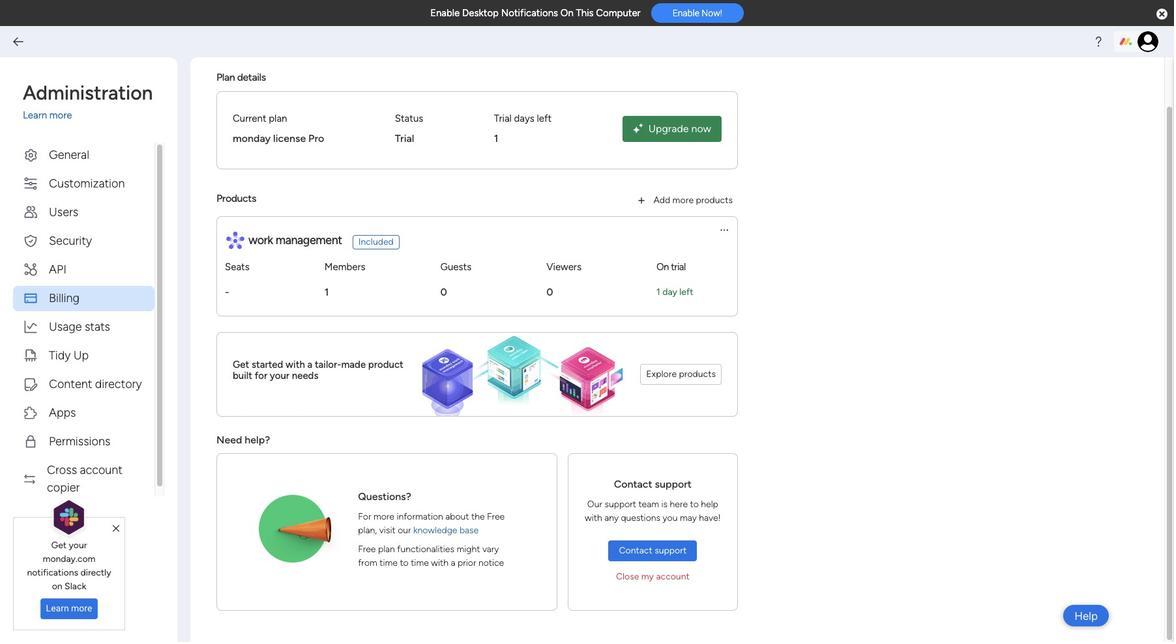 Task type: vqa. For each thing, say whether or not it's contained in the screenshot.


Task type: describe. For each thing, give the bounding box(es) containing it.
security button
[[13, 228, 154, 254]]

content
[[49, 377, 92, 391]]

help
[[701, 499, 718, 510]]

upgrade now button
[[622, 116, 722, 142]]

customization
[[49, 176, 125, 191]]

our
[[587, 499, 602, 510]]

0 for guests
[[440, 286, 447, 298]]

on
[[52, 581, 62, 592]]

api
[[49, 262, 66, 277]]

product
[[368, 359, 403, 371]]

explore products
[[646, 369, 716, 380]]

about
[[445, 511, 469, 522]]

trial for trial days left
[[494, 112, 512, 124]]

now
[[691, 122, 711, 135]]

a inside get started with a tailor-made product built for your needs
[[307, 359, 312, 371]]

learn more
[[46, 604, 92, 614]]

team
[[638, 499, 659, 510]]

2 time from the left
[[411, 558, 429, 569]]

cross
[[47, 463, 77, 478]]

learn inside button
[[46, 604, 69, 614]]

base
[[460, 525, 479, 536]]

viewers
[[546, 261, 581, 273]]

seats
[[225, 261, 249, 273]]

tidy up button
[[13, 343, 154, 369]]

get for your
[[51, 540, 67, 551]]

day
[[662, 287, 677, 298]]

notice
[[478, 558, 504, 569]]

more inside administration learn more
[[49, 110, 72, 121]]

help
[[1074, 610, 1098, 623]]

plan for current
[[269, 112, 287, 124]]

vary
[[482, 544, 499, 555]]

current
[[233, 112, 266, 124]]

learn inside administration learn more
[[23, 110, 47, 121]]

content directory button
[[13, 372, 154, 397]]

with inside get started with a tailor-made product built for your needs
[[286, 359, 305, 371]]

0 vertical spatial contact
[[614, 478, 652, 491]]

functionalities
[[397, 544, 454, 555]]

0 horizontal spatial on
[[560, 7, 574, 19]]

our support team is here to help with any questions you may have!
[[585, 499, 721, 524]]

tidy
[[49, 348, 71, 363]]

help image
[[1092, 35, 1105, 48]]

usage stats button
[[13, 315, 154, 340]]

add more products
[[653, 195, 733, 206]]

need help?
[[216, 434, 270, 446]]

directory
[[95, 377, 142, 391]]

general button
[[13, 142, 154, 168]]

notifications
[[27, 568, 78, 579]]

questions?
[[358, 491, 411, 503]]

enable now!
[[673, 8, 722, 18]]

monday.com
[[43, 554, 95, 565]]

have!
[[699, 513, 721, 524]]

days
[[514, 112, 534, 124]]

for
[[255, 370, 267, 382]]

-
[[225, 286, 229, 298]]

with inside the free plan functionalities might vary from time to time with a prior notice
[[431, 558, 449, 569]]

upgrade stars new image
[[633, 123, 643, 134]]

guests
[[440, 261, 471, 273]]

now!
[[702, 8, 722, 18]]

more for learn more
[[71, 604, 92, 614]]

my
[[641, 571, 654, 582]]

products
[[216, 192, 256, 204]]

help button
[[1063, 606, 1109, 627]]

api button
[[13, 257, 154, 283]]

this
[[576, 7, 594, 19]]

dapulse close image
[[1156, 8, 1168, 21]]

license
[[273, 132, 306, 145]]

0 for viewers
[[546, 286, 553, 298]]

knowledge base
[[413, 525, 479, 536]]

1 time from the left
[[380, 558, 398, 569]]

permissions
[[49, 434, 110, 449]]

work
[[248, 233, 273, 248]]

enable now! button
[[651, 3, 744, 23]]

upgrade
[[648, 122, 689, 135]]

1 vertical spatial account
[[656, 571, 690, 582]]

add more products button
[[630, 190, 738, 211]]

pro
[[308, 132, 324, 145]]

notifications
[[501, 7, 558, 19]]

close my account button
[[611, 567, 695, 588]]

administration learn more
[[23, 81, 153, 121]]

prior
[[458, 558, 476, 569]]

on trial
[[656, 261, 686, 273]]

upgrade now
[[648, 122, 711, 135]]

users
[[49, 205, 78, 219]]

products inside add more products button
[[696, 195, 733, 206]]

cross account copier button
[[13, 458, 154, 501]]

trial
[[671, 261, 686, 273]]

enable desktop notifications on this computer
[[430, 7, 641, 19]]



Task type: locate. For each thing, give the bounding box(es) containing it.
1 vertical spatial learn
[[46, 604, 69, 614]]

more
[[49, 110, 72, 121], [672, 195, 694, 206], [373, 511, 394, 522], [71, 604, 92, 614]]

1 vertical spatial free
[[358, 544, 376, 555]]

1 vertical spatial support
[[605, 499, 636, 510]]

support inside button
[[655, 545, 687, 556]]

1 horizontal spatial free
[[487, 511, 505, 522]]

account down permissions button
[[80, 463, 123, 478]]

free up from
[[358, 544, 376, 555]]

1 horizontal spatial on
[[656, 261, 669, 273]]

on left this at top
[[560, 7, 574, 19]]

enable left now!
[[673, 8, 699, 18]]

0 horizontal spatial super center image
[[259, 489, 348, 569]]

plan up monday license pro
[[269, 112, 287, 124]]

to inside the free plan functionalities might vary from time to time with a prior notice
[[400, 558, 409, 569]]

1 vertical spatial with
[[585, 513, 602, 524]]

0 horizontal spatial get
[[51, 540, 67, 551]]

customization button
[[13, 171, 154, 197]]

contact support inside button
[[619, 545, 687, 556]]

content directory
[[49, 377, 142, 391]]

account right my
[[656, 571, 690, 582]]

on left the trial
[[656, 261, 669, 273]]

time down functionalities
[[411, 558, 429, 569]]

1 vertical spatial trial
[[395, 132, 414, 145]]

1 horizontal spatial left
[[679, 287, 693, 298]]

stats
[[85, 320, 110, 334]]

1 horizontal spatial to
[[690, 499, 699, 510]]

support inside "our support team is here to help with any questions you may have!"
[[605, 499, 636, 510]]

get up monday.com
[[51, 540, 67, 551]]

to down functionalities
[[400, 558, 409, 569]]

knowledge base link
[[413, 525, 479, 536]]

contact up close
[[619, 545, 652, 556]]

enable inside enable now! button
[[673, 8, 699, 18]]

1 horizontal spatial plan
[[378, 544, 395, 555]]

contact support up team
[[614, 478, 692, 491]]

support up any
[[605, 499, 636, 510]]

1
[[494, 132, 498, 145], [325, 286, 329, 298], [656, 287, 660, 298]]

0 vertical spatial plan
[[269, 112, 287, 124]]

here
[[670, 499, 688, 510]]

administration
[[23, 81, 153, 105]]

contact support
[[614, 478, 692, 491], [619, 545, 687, 556]]

trial left days
[[494, 112, 512, 124]]

plan down visit
[[378, 544, 395, 555]]

with down our
[[585, 513, 602, 524]]

may
[[680, 513, 697, 524]]

support up here at the bottom of page
[[655, 478, 692, 491]]

time right from
[[380, 558, 398, 569]]

1 horizontal spatial a
[[451, 558, 455, 569]]

more up visit
[[373, 511, 394, 522]]

2 vertical spatial support
[[655, 545, 687, 556]]

get your monday.com notifications directly on slack
[[27, 540, 111, 592]]

the
[[471, 511, 485, 522]]

plan inside the free plan functionalities might vary from time to time with a prior notice
[[378, 544, 395, 555]]

any
[[604, 513, 619, 524]]

0 vertical spatial free
[[487, 511, 505, 522]]

current plan
[[233, 112, 287, 124]]

computer
[[596, 7, 641, 19]]

free plan functionalities might vary from time to time with a prior notice
[[358, 544, 504, 569]]

0 horizontal spatial trial
[[395, 132, 414, 145]]

you
[[663, 513, 678, 524]]

up
[[74, 348, 89, 363]]

1 vertical spatial to
[[400, 558, 409, 569]]

0 vertical spatial on
[[560, 7, 574, 19]]

trial for trial
[[395, 132, 414, 145]]

0 horizontal spatial with
[[286, 359, 305, 371]]

0 horizontal spatial account
[[80, 463, 123, 478]]

is
[[661, 499, 668, 510]]

1 horizontal spatial with
[[431, 558, 449, 569]]

1 down trial days left
[[494, 132, 498, 145]]

more inside for more information about the free plan, visit our
[[373, 511, 394, 522]]

enable for enable desktop notifications on this computer
[[430, 7, 460, 19]]

2 horizontal spatial with
[[585, 513, 602, 524]]

support
[[655, 478, 692, 491], [605, 499, 636, 510], [655, 545, 687, 556]]

1 vertical spatial plan
[[378, 544, 395, 555]]

time
[[380, 558, 398, 569], [411, 558, 429, 569]]

explore products button
[[640, 364, 722, 385]]

1 vertical spatial your
[[69, 540, 87, 551]]

account inside 'cross account copier'
[[80, 463, 123, 478]]

a left prior
[[451, 558, 455, 569]]

0 horizontal spatial plan
[[269, 112, 287, 124]]

2 vertical spatial with
[[431, 558, 449, 569]]

billing
[[49, 291, 79, 305]]

contact up team
[[614, 478, 652, 491]]

close
[[616, 571, 639, 582]]

products inside explore products button
[[679, 369, 716, 380]]

get inside the get your monday.com notifications directly on slack
[[51, 540, 67, 551]]

need
[[216, 434, 242, 446]]

might
[[457, 544, 480, 555]]

0 vertical spatial left
[[537, 112, 552, 124]]

more down administration
[[49, 110, 72, 121]]

contact
[[614, 478, 652, 491], [619, 545, 652, 556]]

free inside the free plan functionalities might vary from time to time with a prior notice
[[358, 544, 376, 555]]

1 left day
[[656, 287, 660, 298]]

slack
[[65, 581, 86, 592]]

1 down members
[[325, 286, 329, 298]]

0 vertical spatial your
[[270, 370, 290, 382]]

kendall parks image
[[1138, 31, 1158, 52]]

get for started
[[233, 359, 249, 371]]

your inside the get your monday.com notifications directly on slack
[[69, 540, 87, 551]]

learn down on
[[46, 604, 69, 614]]

left for trial days left
[[537, 112, 552, 124]]

left for 1 day left
[[679, 287, 693, 298]]

0 vertical spatial support
[[655, 478, 692, 491]]

questions
[[621, 513, 660, 524]]

left
[[537, 112, 552, 124], [679, 287, 693, 298]]

1 vertical spatial on
[[656, 261, 669, 273]]

dapulse x slim image
[[113, 523, 119, 535]]

started
[[252, 359, 283, 371]]

0 vertical spatial get
[[233, 359, 249, 371]]

products right explore
[[679, 369, 716, 380]]

monday license pro
[[233, 132, 324, 145]]

users button
[[13, 200, 154, 225]]

1 horizontal spatial trial
[[494, 112, 512, 124]]

contact inside button
[[619, 545, 652, 556]]

with inside "our support team is here to help with any questions you may have!"
[[585, 513, 602, 524]]

1 horizontal spatial get
[[233, 359, 249, 371]]

copier
[[47, 481, 80, 495]]

0 vertical spatial products
[[696, 195, 733, 206]]

a inside the free plan functionalities might vary from time to time with a prior notice
[[451, 558, 455, 569]]

more for for more information about the free plan, visit our
[[373, 511, 394, 522]]

enable for enable now!
[[673, 8, 699, 18]]

products up menu image
[[696, 195, 733, 206]]

1 vertical spatial products
[[679, 369, 716, 380]]

cross account copier
[[47, 463, 123, 495]]

0 vertical spatial learn
[[23, 110, 47, 121]]

permissions button
[[13, 429, 154, 455]]

with down functionalities
[[431, 558, 449, 569]]

your up monday.com
[[69, 540, 87, 551]]

1 vertical spatial contact support
[[619, 545, 687, 556]]

learn more link
[[23, 108, 164, 123]]

usage stats
[[49, 320, 110, 334]]

0 horizontal spatial 0
[[440, 286, 447, 298]]

explore
[[646, 369, 677, 380]]

desktop
[[462, 7, 499, 19]]

0 down the guests
[[440, 286, 447, 298]]

made
[[341, 359, 366, 371]]

left right day
[[679, 287, 693, 298]]

for
[[358, 511, 371, 522]]

account
[[80, 463, 123, 478], [656, 571, 690, 582]]

your
[[270, 370, 290, 382], [69, 540, 87, 551]]

plan details
[[216, 71, 266, 83]]

free inside for more information about the free plan, visit our
[[487, 511, 505, 522]]

1 horizontal spatial 1
[[494, 132, 498, 145]]

to up 'may'
[[690, 499, 699, 510]]

your right for
[[270, 370, 290, 382]]

visit
[[379, 525, 395, 536]]

learn down administration
[[23, 110, 47, 121]]

included
[[358, 237, 394, 248]]

1 for trial days left
[[494, 132, 498, 145]]

2 0 from the left
[[546, 286, 553, 298]]

1 horizontal spatial your
[[270, 370, 290, 382]]

1 horizontal spatial enable
[[673, 8, 699, 18]]

1 vertical spatial left
[[679, 287, 693, 298]]

our
[[398, 525, 411, 536]]

1 0 from the left
[[440, 286, 447, 298]]

0 vertical spatial account
[[80, 463, 123, 478]]

0 horizontal spatial free
[[358, 544, 376, 555]]

with right started on the bottom of the page
[[286, 359, 305, 371]]

contact support up close my account
[[619, 545, 687, 556]]

1 horizontal spatial super center image
[[406, 333, 627, 416]]

more right add on the top
[[672, 195, 694, 206]]

details
[[237, 71, 266, 83]]

2 horizontal spatial 1
[[656, 287, 660, 298]]

1 vertical spatial super center image
[[259, 489, 348, 569]]

0 horizontal spatial left
[[537, 112, 552, 124]]

0 vertical spatial to
[[690, 499, 699, 510]]

0 vertical spatial contact support
[[614, 478, 692, 491]]

get started with a tailor-made product built for your needs
[[233, 359, 403, 382]]

general
[[49, 148, 89, 162]]

more down slack
[[71, 604, 92, 614]]

management
[[276, 233, 342, 248]]

built
[[233, 370, 252, 382]]

a left tailor-
[[307, 359, 312, 371]]

a
[[307, 359, 312, 371], [451, 558, 455, 569]]

left right days
[[537, 112, 552, 124]]

knowledge
[[413, 525, 457, 536]]

usage
[[49, 320, 82, 334]]

1 for members
[[325, 286, 329, 298]]

1 horizontal spatial account
[[656, 571, 690, 582]]

0 horizontal spatial a
[[307, 359, 312, 371]]

from
[[358, 558, 377, 569]]

your inside get started with a tailor-made product built for your needs
[[270, 370, 290, 382]]

on
[[560, 7, 574, 19], [656, 261, 669, 273]]

to
[[690, 499, 699, 510], [400, 558, 409, 569]]

1 horizontal spatial time
[[411, 558, 429, 569]]

support up close my account
[[655, 545, 687, 556]]

super center image
[[406, 333, 627, 416], [259, 489, 348, 569]]

add
[[653, 195, 670, 206]]

1 horizontal spatial 0
[[546, 286, 553, 298]]

1 vertical spatial a
[[451, 558, 455, 569]]

apps button
[[13, 401, 154, 426]]

learn more button
[[40, 599, 98, 620]]

free
[[487, 511, 505, 522], [358, 544, 376, 555]]

contact support button
[[609, 541, 697, 562]]

monday
[[233, 132, 271, 145]]

trial
[[494, 112, 512, 124], [395, 132, 414, 145]]

plan
[[216, 71, 235, 83]]

0 vertical spatial trial
[[494, 112, 512, 124]]

free right the
[[487, 511, 505, 522]]

work management
[[248, 233, 342, 248]]

0 down viewers
[[546, 286, 553, 298]]

0 horizontal spatial to
[[400, 558, 409, 569]]

enable left "desktop"
[[430, 7, 460, 19]]

plan for free
[[378, 544, 395, 555]]

0 horizontal spatial 1
[[325, 286, 329, 298]]

0 vertical spatial a
[[307, 359, 312, 371]]

back to workspace image
[[12, 35, 25, 48]]

get inside get started with a tailor-made product built for your needs
[[233, 359, 249, 371]]

0 horizontal spatial your
[[69, 540, 87, 551]]

more for add more products
[[672, 195, 694, 206]]

billing button
[[13, 286, 154, 311]]

0 horizontal spatial enable
[[430, 7, 460, 19]]

0 horizontal spatial time
[[380, 558, 398, 569]]

get left for
[[233, 359, 249, 371]]

to inside "our support team is here to help with any questions you may have!"
[[690, 499, 699, 510]]

tailor-
[[315, 359, 341, 371]]

trial down status
[[395, 132, 414, 145]]

0 vertical spatial with
[[286, 359, 305, 371]]

trial days left
[[494, 112, 552, 124]]

0 vertical spatial super center image
[[406, 333, 627, 416]]

1 vertical spatial contact
[[619, 545, 652, 556]]

information
[[397, 511, 443, 522]]

1 vertical spatial get
[[51, 540, 67, 551]]

menu image
[[719, 225, 729, 235]]

plan,
[[358, 525, 377, 536]]



